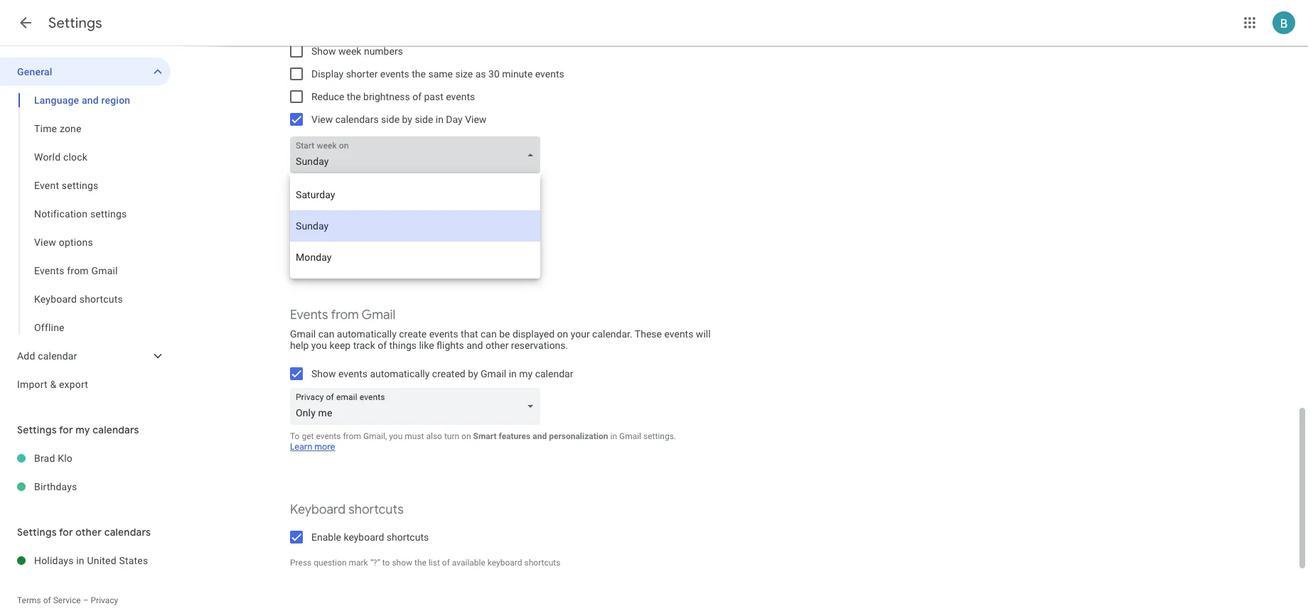 Task type: describe. For each thing, give the bounding box(es) containing it.
tree containing general
[[0, 58, 171, 399]]

options
[[59, 237, 93, 248]]

1 horizontal spatial my
[[519, 368, 533, 380]]

in inside to get events from gmail, you must also turn on smart features and personalization in gmail settings. learn more
[[611, 432, 617, 442]]

show events automatically created by gmail in my calendar
[[312, 368, 574, 380]]

from for events from gmail gmail can automatically create events that can be displayed on your calendar. these events will help you keep track of things like flights and other reservations.
[[331, 307, 359, 324]]

2 vertical spatial the
[[415, 558, 427, 568]]

&
[[50, 379, 56, 390]]

created
[[432, 368, 466, 380]]

help
[[290, 340, 309, 351]]

keep
[[330, 340, 351, 351]]

show week numbers
[[312, 46, 403, 57]]

enable
[[312, 532, 341, 543]]

calendars for settings for other calendars
[[104, 526, 151, 539]]

–
[[83, 596, 89, 606]]

2 horizontal spatial view
[[465, 114, 487, 125]]

view for view options
[[34, 237, 56, 248]]

holidays
[[34, 555, 74, 567]]

of right list
[[442, 558, 450, 568]]

event
[[34, 180, 59, 191]]

of right terms
[[43, 596, 51, 606]]

press
[[290, 558, 312, 568]]

smart
[[473, 432, 497, 442]]

minute
[[502, 68, 533, 80]]

export
[[59, 379, 88, 390]]

"?"
[[370, 558, 380, 568]]

klo
[[58, 453, 72, 464]]

for for other
[[59, 526, 73, 539]]

0 vertical spatial calendars
[[336, 114, 379, 125]]

calendars for settings for my calendars
[[93, 424, 139, 437]]

create
[[399, 329, 427, 340]]

features
[[499, 432, 531, 442]]

display shorter events the same size as 30 minute events
[[312, 68, 565, 80]]

reduce the brightness of past events
[[312, 91, 475, 102]]

events from gmail gmail can automatically create events that can be displayed on your calendar. these events will help you keep track of things like flights and other reservations.
[[290, 307, 711, 351]]

events from gmail
[[34, 265, 118, 277]]

displayed
[[513, 329, 555, 340]]

settings for notification settings
[[90, 208, 127, 220]]

0 vertical spatial the
[[412, 68, 426, 80]]

available
[[452, 558, 486, 568]]

monday option
[[290, 242, 541, 273]]

gmail,
[[363, 432, 387, 442]]

service
[[53, 596, 81, 606]]

import & export
[[17, 379, 88, 390]]

on inside events from gmail gmail can automatically create events that can be displayed on your calendar. these events will help you keep track of things like flights and other reservations.
[[557, 329, 568, 340]]

event settings
[[34, 180, 98, 191]]

press question mark "?" to show the list of available keyboard shortcuts
[[290, 558, 561, 568]]

calendar.
[[593, 329, 633, 340]]

like
[[419, 340, 434, 351]]

gmail left keep
[[290, 329, 316, 340]]

reduce
[[312, 91, 345, 102]]

these
[[635, 329, 662, 340]]

settings for settings for other calendars
[[17, 526, 57, 539]]

sunday option
[[290, 211, 541, 242]]

general
[[17, 66, 52, 78]]

events down size at top left
[[446, 91, 475, 102]]

go back image
[[17, 14, 34, 31]]

0 vertical spatial calendar
[[38, 351, 77, 362]]

show for show events automatically created by gmail in my calendar
[[312, 368, 336, 380]]

holidays in united states tree item
[[0, 547, 171, 575]]

you inside events from gmail gmail can automatically create events that can be displayed on your calendar. these events will help you keep track of things like flights and other reservations.
[[311, 340, 327, 351]]

gmail down options
[[91, 265, 118, 277]]

birthdays
[[34, 482, 77, 493]]

view for view calendars side by side in day view
[[312, 114, 333, 125]]

settings for settings for my calendars
[[17, 424, 57, 437]]

of inside events from gmail gmail can automatically create events that can be displayed on your calendar. these events will help you keep track of things like flights and other reservations.
[[378, 340, 387, 351]]

to get events from gmail, you must also turn on smart features and personalization in gmail settings. learn more
[[290, 432, 676, 453]]

be
[[499, 329, 510, 340]]

list
[[429, 558, 440, 568]]

0 vertical spatial by
[[402, 114, 412, 125]]

in inside tree item
[[76, 555, 85, 567]]

for for my
[[59, 424, 73, 437]]

of left past
[[413, 91, 422, 102]]

that
[[461, 329, 478, 340]]

in down reservations.
[[509, 368, 517, 380]]

from for events from gmail
[[67, 265, 89, 277]]

start week on list box
[[290, 174, 541, 279]]

settings.
[[644, 432, 676, 442]]

keyboard shortcuts inside group
[[34, 294, 123, 305]]

same
[[428, 68, 453, 80]]

to
[[383, 558, 390, 568]]

birthdays tree item
[[0, 473, 171, 501]]

size
[[455, 68, 473, 80]]

terms of service – privacy
[[17, 596, 118, 606]]

add calendar
[[17, 351, 77, 362]]

keyboard inside group
[[34, 294, 77, 305]]

more
[[315, 442, 335, 453]]

notification settings
[[34, 208, 127, 220]]

brightness
[[363, 91, 410, 102]]

from inside to get events from gmail, you must also turn on smart features and personalization in gmail settings. learn more
[[343, 432, 361, 442]]

view options
[[34, 237, 93, 248]]

1 can from the left
[[318, 329, 335, 340]]

saturday option
[[290, 179, 541, 211]]

question
[[314, 558, 347, 568]]

events right minute
[[535, 68, 565, 80]]

settings for event settings
[[62, 180, 98, 191]]

holidays in united states link
[[34, 547, 171, 575]]



Task type: vqa. For each thing, say whether or not it's contained in the screenshot.
left side
yes



Task type: locate. For each thing, give the bounding box(es) containing it.
0 vertical spatial keyboard shortcuts
[[34, 294, 123, 305]]

events up reduce the brightness of past events
[[380, 68, 410, 80]]

mark
[[349, 558, 368, 568]]

in left united
[[76, 555, 85, 567]]

and
[[82, 95, 99, 106], [467, 340, 483, 351], [533, 432, 547, 442]]

1 vertical spatial you
[[389, 432, 403, 442]]

keyboard right available
[[488, 558, 522, 568]]

world
[[34, 151, 61, 163]]

can
[[318, 329, 335, 340], [481, 329, 497, 340]]

1 vertical spatial by
[[468, 368, 478, 380]]

1 vertical spatial other
[[76, 526, 102, 539]]

0 vertical spatial on
[[557, 329, 568, 340]]

1 vertical spatial keyboard
[[290, 502, 346, 519]]

view right day
[[465, 114, 487, 125]]

view left options
[[34, 237, 56, 248]]

1 vertical spatial calendar
[[535, 368, 574, 380]]

1 vertical spatial settings
[[17, 424, 57, 437]]

1 vertical spatial keyboard
[[488, 558, 522, 568]]

also
[[426, 432, 442, 442]]

0 vertical spatial other
[[486, 340, 509, 351]]

1 vertical spatial on
[[462, 432, 471, 442]]

gmail left settings.
[[619, 432, 642, 442]]

events inside events from gmail gmail can automatically create events that can be displayed on your calendar. these events will help you keep track of things like flights and other reservations.
[[290, 307, 328, 324]]

0 horizontal spatial other
[[76, 526, 102, 539]]

events up help
[[290, 307, 328, 324]]

events
[[380, 68, 410, 80], [535, 68, 565, 80], [446, 91, 475, 102], [429, 329, 459, 340], [665, 329, 694, 340], [339, 368, 368, 380], [316, 432, 341, 442]]

0 horizontal spatial keyboard
[[344, 532, 384, 543]]

must
[[405, 432, 424, 442]]

by down reduce the brightness of past events
[[402, 114, 412, 125]]

import
[[17, 379, 47, 390]]

0 vertical spatial for
[[59, 424, 73, 437]]

for
[[59, 424, 73, 437], [59, 526, 73, 539]]

automatically
[[337, 329, 397, 340], [370, 368, 430, 380]]

keyboard up enable
[[290, 502, 346, 519]]

gmail down be
[[481, 368, 507, 380]]

1 horizontal spatial other
[[486, 340, 509, 351]]

2 vertical spatial from
[[343, 432, 361, 442]]

events left 'will'
[[665, 329, 694, 340]]

1 horizontal spatial you
[[389, 432, 403, 442]]

get
[[302, 432, 314, 442]]

events inside to get events from gmail, you must also turn on smart features and personalization in gmail settings. learn more
[[316, 432, 341, 442]]

can right help
[[318, 329, 335, 340]]

settings up holidays on the bottom left
[[17, 526, 57, 539]]

keyboard shortcuts up enable
[[290, 502, 404, 519]]

from inside events from gmail gmail can automatically create events that can be displayed on your calendar. these events will help you keep track of things like flights and other reservations.
[[331, 307, 359, 324]]

region
[[101, 95, 130, 106]]

from inside group
[[67, 265, 89, 277]]

on right turn
[[462, 432, 471, 442]]

can left be
[[481, 329, 497, 340]]

my down reservations.
[[519, 368, 533, 380]]

clock
[[63, 151, 88, 163]]

events left that
[[429, 329, 459, 340]]

settings up the notification settings
[[62, 180, 98, 191]]

on inside to get events from gmail, you must also turn on smart features and personalization in gmail settings. learn more
[[462, 432, 471, 442]]

calendars down "reduce"
[[336, 114, 379, 125]]

of right track
[[378, 340, 387, 351]]

1 horizontal spatial by
[[468, 368, 478, 380]]

reservations.
[[511, 340, 568, 351]]

the down shorter
[[347, 91, 361, 102]]

settings heading
[[48, 14, 102, 32]]

show
[[312, 46, 336, 57], [312, 368, 336, 380]]

calendar down reservations.
[[535, 368, 574, 380]]

0 horizontal spatial view
[[34, 237, 56, 248]]

keyboard up mark
[[344, 532, 384, 543]]

0 horizontal spatial keyboard
[[34, 294, 77, 305]]

1 for from the top
[[59, 424, 73, 437]]

view down "reduce"
[[312, 114, 333, 125]]

you
[[311, 340, 327, 351], [389, 432, 403, 442]]

automatically down things
[[370, 368, 430, 380]]

shorter
[[346, 68, 378, 80]]

side down reduce the brightness of past events
[[381, 114, 400, 125]]

0 vertical spatial keyboard
[[344, 532, 384, 543]]

gmail
[[91, 265, 118, 277], [362, 307, 396, 324], [290, 329, 316, 340], [481, 368, 507, 380], [619, 432, 642, 442]]

view calendars side by side in day view
[[312, 114, 487, 125]]

notification
[[34, 208, 88, 220]]

2 vertical spatial and
[[533, 432, 547, 442]]

0 horizontal spatial keyboard shortcuts
[[34, 294, 123, 305]]

events right get
[[316, 432, 341, 442]]

in left day
[[436, 114, 444, 125]]

2 side from the left
[[415, 114, 433, 125]]

0 horizontal spatial side
[[381, 114, 400, 125]]

and left region
[[82, 95, 99, 106]]

1 vertical spatial from
[[331, 307, 359, 324]]

settings right go back icon
[[48, 14, 102, 32]]

side
[[381, 114, 400, 125], [415, 114, 433, 125]]

calendars
[[336, 114, 379, 125], [93, 424, 139, 437], [104, 526, 151, 539]]

zone
[[60, 123, 82, 134]]

0 vertical spatial keyboard
[[34, 294, 77, 305]]

2 vertical spatial settings
[[17, 526, 57, 539]]

past
[[424, 91, 444, 102]]

1 vertical spatial and
[[467, 340, 483, 351]]

group containing language and region
[[0, 86, 171, 342]]

for up klo
[[59, 424, 73, 437]]

terms
[[17, 596, 41, 606]]

the
[[412, 68, 426, 80], [347, 91, 361, 102], [415, 558, 427, 568]]

show for show week numbers
[[312, 46, 336, 57]]

events for events from gmail
[[34, 265, 64, 277]]

events for events from gmail gmail can automatically create events that can be displayed on your calendar. these events will help you keep track of things like flights and other reservations.
[[290, 307, 328, 324]]

and inside to get events from gmail, you must also turn on smart features and personalization in gmail settings. learn more
[[533, 432, 547, 442]]

group
[[0, 86, 171, 342]]

brad
[[34, 453, 55, 464]]

events down view options
[[34, 265, 64, 277]]

learn more link
[[290, 442, 335, 453]]

0 vertical spatial settings
[[48, 14, 102, 32]]

of
[[413, 91, 422, 102], [378, 340, 387, 351], [442, 558, 450, 568], [43, 596, 51, 606]]

will
[[696, 329, 711, 340]]

other up holidays in united states
[[76, 526, 102, 539]]

0 vertical spatial settings
[[62, 180, 98, 191]]

terms of service link
[[17, 596, 81, 606]]

0 vertical spatial and
[[82, 95, 99, 106]]

birthdays link
[[34, 473, 171, 501]]

2 for from the top
[[59, 526, 73, 539]]

general tree item
[[0, 58, 171, 86]]

1 horizontal spatial side
[[415, 114, 433, 125]]

privacy
[[91, 596, 118, 606]]

1 vertical spatial keyboard shortcuts
[[290, 502, 404, 519]]

settings for settings
[[48, 14, 102, 32]]

1 side from the left
[[381, 114, 400, 125]]

1 vertical spatial events
[[290, 307, 328, 324]]

1 vertical spatial settings
[[90, 208, 127, 220]]

united
[[87, 555, 116, 567]]

0 vertical spatial you
[[311, 340, 327, 351]]

tree
[[0, 58, 171, 399]]

day
[[446, 114, 463, 125]]

2 vertical spatial calendars
[[104, 526, 151, 539]]

time
[[34, 123, 57, 134]]

0 horizontal spatial on
[[462, 432, 471, 442]]

0 horizontal spatial events
[[34, 265, 64, 277]]

show up display
[[312, 46, 336, 57]]

by
[[402, 114, 412, 125], [468, 368, 478, 380]]

gmail inside to get events from gmail, you must also turn on smart features and personalization in gmail settings. learn more
[[619, 432, 642, 442]]

keyboard shortcuts down events from gmail
[[34, 294, 123, 305]]

time zone
[[34, 123, 82, 134]]

1 horizontal spatial keyboard
[[488, 558, 522, 568]]

0 vertical spatial from
[[67, 265, 89, 277]]

0 vertical spatial my
[[519, 368, 533, 380]]

keyboard up offline
[[34, 294, 77, 305]]

side down past
[[415, 114, 433, 125]]

turn
[[444, 432, 460, 442]]

by right created
[[468, 368, 478, 380]]

personalization
[[549, 432, 608, 442]]

language
[[34, 95, 79, 106]]

learn
[[290, 442, 313, 453]]

show down keep
[[312, 368, 336, 380]]

1 vertical spatial for
[[59, 526, 73, 539]]

calendars up brad klo tree item
[[93, 424, 139, 437]]

the left "same"
[[412, 68, 426, 80]]

you inside to get events from gmail, you must also turn on smart features and personalization in gmail settings. learn more
[[389, 432, 403, 442]]

numbers
[[364, 46, 403, 57]]

flights
[[437, 340, 464, 351]]

0 horizontal spatial by
[[402, 114, 412, 125]]

your
[[571, 329, 590, 340]]

other inside events from gmail gmail can automatically create events that can be displayed on your calendar. these events will help you keep track of things like flights and other reservations.
[[486, 340, 509, 351]]

the left list
[[415, 558, 427, 568]]

0 horizontal spatial calendar
[[38, 351, 77, 362]]

from up keep
[[331, 307, 359, 324]]

show
[[392, 558, 413, 568]]

on
[[557, 329, 568, 340], [462, 432, 471, 442]]

enable keyboard shortcuts
[[312, 532, 429, 543]]

1 horizontal spatial can
[[481, 329, 497, 340]]

from left 'gmail,'
[[343, 432, 361, 442]]

offline
[[34, 322, 65, 334]]

1 show from the top
[[312, 46, 336, 57]]

automatically left create
[[337, 329, 397, 340]]

keyboard
[[34, 294, 77, 305], [290, 502, 346, 519]]

settings up brad
[[17, 424, 57, 437]]

2 can from the left
[[481, 329, 497, 340]]

on left your
[[557, 329, 568, 340]]

1 horizontal spatial calendar
[[535, 368, 574, 380]]

settings
[[48, 14, 102, 32], [17, 424, 57, 437], [17, 526, 57, 539]]

settings for my calendars
[[17, 424, 139, 437]]

1 horizontal spatial events
[[290, 307, 328, 324]]

week
[[339, 46, 362, 57]]

in right personalization
[[611, 432, 617, 442]]

settings for other calendars
[[17, 526, 151, 539]]

events
[[34, 265, 64, 277], [290, 307, 328, 324]]

you right help
[[311, 340, 327, 351]]

0 horizontal spatial can
[[318, 329, 335, 340]]

things
[[389, 340, 417, 351]]

1 horizontal spatial keyboard
[[290, 502, 346, 519]]

from
[[67, 265, 89, 277], [331, 307, 359, 324], [343, 432, 361, 442]]

brad klo
[[34, 453, 72, 464]]

1 horizontal spatial and
[[467, 340, 483, 351]]

states
[[119, 555, 148, 567]]

calendar up &
[[38, 351, 77, 362]]

you left the must
[[389, 432, 403, 442]]

1 vertical spatial automatically
[[370, 368, 430, 380]]

gmail up track
[[362, 307, 396, 324]]

30
[[489, 68, 500, 80]]

settings for my calendars tree
[[0, 445, 171, 501]]

to
[[290, 432, 300, 442]]

0 vertical spatial automatically
[[337, 329, 397, 340]]

0 horizontal spatial you
[[311, 340, 327, 351]]

other right that
[[486, 340, 509, 351]]

settings up options
[[90, 208, 127, 220]]

language and region
[[34, 95, 130, 106]]

add
[[17, 351, 35, 362]]

events down track
[[339, 368, 368, 380]]

None field
[[290, 137, 546, 174], [290, 388, 546, 425], [290, 137, 546, 174], [290, 388, 546, 425]]

display
[[312, 68, 344, 80]]

2 show from the top
[[312, 368, 336, 380]]

as
[[476, 68, 486, 80]]

automatically inside events from gmail gmail can automatically create events that can be displayed on your calendar. these events will help you keep track of things like flights and other reservations.
[[337, 329, 397, 340]]

0 vertical spatial events
[[34, 265, 64, 277]]

1 vertical spatial my
[[76, 424, 90, 437]]

1 vertical spatial show
[[312, 368, 336, 380]]

calendar
[[38, 351, 77, 362], [535, 368, 574, 380]]

calendars up states in the left bottom of the page
[[104, 526, 151, 539]]

1 horizontal spatial on
[[557, 329, 568, 340]]

and right features
[[533, 432, 547, 442]]

0 vertical spatial show
[[312, 46, 336, 57]]

1 vertical spatial the
[[347, 91, 361, 102]]

keyboard shortcuts
[[34, 294, 123, 305], [290, 502, 404, 519]]

world clock
[[34, 151, 88, 163]]

for up holidays on the bottom left
[[59, 526, 73, 539]]

my up brad klo tree item
[[76, 424, 90, 437]]

0 horizontal spatial and
[[82, 95, 99, 106]]

1 vertical spatial calendars
[[93, 424, 139, 437]]

1 horizontal spatial keyboard shortcuts
[[290, 502, 404, 519]]

holidays in united states
[[34, 555, 148, 567]]

my
[[519, 368, 533, 380], [76, 424, 90, 437]]

and right the flights
[[467, 340, 483, 351]]

track
[[353, 340, 375, 351]]

brad klo tree item
[[0, 445, 171, 473]]

2 horizontal spatial and
[[533, 432, 547, 442]]

privacy link
[[91, 596, 118, 606]]

1 horizontal spatial view
[[312, 114, 333, 125]]

settings
[[62, 180, 98, 191], [90, 208, 127, 220]]

and inside events from gmail gmail can automatically create events that can be displayed on your calendar. these events will help you keep track of things like flights and other reservations.
[[467, 340, 483, 351]]

0 horizontal spatial my
[[76, 424, 90, 437]]

from down options
[[67, 265, 89, 277]]



